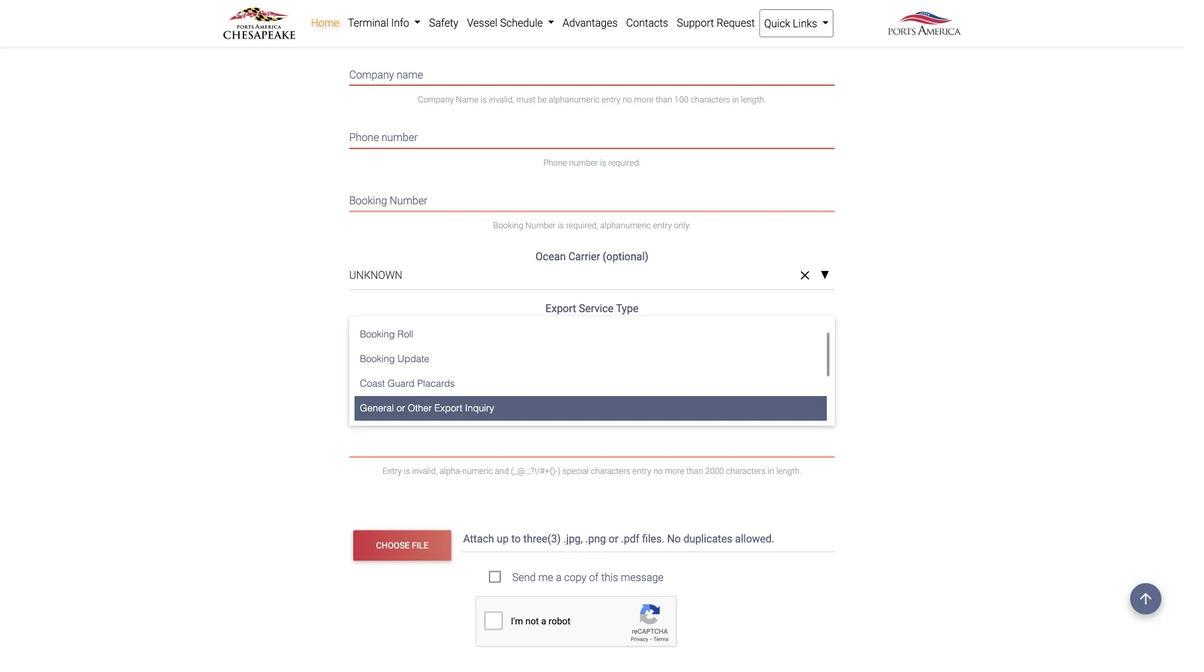 Task type: vqa. For each thing, say whether or not it's contained in the screenshot.
the bottom than
yes



Task type: describe. For each thing, give the bounding box(es) containing it.
than inside company name company name is invalid, must be alphanumeric entry no more than 100 characters in length.
[[656, 94, 673, 104]]

quick
[[765, 17, 791, 30]]

export service type
[[546, 302, 639, 315]]

roll
[[398, 328, 414, 339]]

advantages
[[563, 16, 618, 29]]

entry
[[383, 466, 402, 476]]

0 horizontal spatial no
[[604, 31, 614, 41]]

entry is invalid, alpha-numeric and (_@.:,?!/#+()-) special characters entry no more than 2000 characters in length.
[[383, 466, 802, 476]]

info
[[391, 16, 410, 29]]

quick links
[[765, 17, 820, 30]]

number for booking number
[[390, 194, 428, 207]]

invalid, inside company name company name is invalid, must be alphanumeric entry no more than 100 characters in length.
[[489, 94, 515, 104]]

length. inside company name company name is invalid, must be alphanumeric entry no more than 100 characters in length.
[[741, 94, 767, 104]]

0 vertical spatial name
[[437, 31, 460, 41]]

be inside company name company name is invalid, must be alphanumeric entry no more than 100 characters in length.
[[538, 94, 547, 104]]

1 vertical spatial inquiry
[[465, 402, 495, 413]]

2 vertical spatial more
[[665, 466, 685, 476]]

must inside company name company name is invalid, must be alphanumeric entry no more than 100 characters in length.
[[517, 94, 536, 104]]

coast guard placards
[[360, 378, 455, 389]]

specify
[[349, 366, 384, 379]]

home link
[[307, 9, 344, 36]]

Full name text field
[[349, 0, 835, 22]]

entry right special
[[633, 466, 652, 476]]

coast
[[360, 378, 385, 389]]

entry left only.
[[654, 220, 672, 230]]

in inside company name company name is invalid, must be alphanumeric entry no more than 100 characters in length.
[[733, 94, 739, 104]]

specify your issue
[[349, 366, 434, 379]]

type
[[616, 302, 639, 315]]

0 vertical spatial general or other export inquiry
[[349, 321, 493, 333]]

0 vertical spatial or
[[388, 321, 397, 333]]

0 vertical spatial must
[[498, 31, 517, 41]]

your
[[386, 366, 407, 379]]

name for full
[[369, 5, 395, 18]]

full name
[[349, 5, 395, 18]]

quick links link
[[760, 9, 834, 37]]

name inside company name company name is invalid, must be alphanumeric entry no more than 100 characters in length.
[[456, 94, 479, 104]]

and
[[495, 466, 509, 476]]

Phone number text field
[[349, 123, 835, 148]]

update
[[398, 353, 430, 364]]

characters inside company name company name is invalid, must be alphanumeric entry no more than 100 characters in length.
[[691, 94, 731, 104]]

choose file
[[376, 540, 429, 550]]

safety link
[[425, 9, 463, 36]]

invalid, for full name
[[470, 31, 496, 41]]

invalid, for specify your issue
[[412, 466, 438, 476]]

placards
[[417, 378, 455, 389]]

entry down advantages
[[583, 31, 602, 41]]

terminal info link
[[344, 9, 425, 36]]

support request
[[677, 16, 755, 29]]

number for phone number is required.
[[570, 157, 598, 167]]

choose
[[376, 540, 410, 550]]

links
[[793, 17, 818, 30]]

go to top image
[[1131, 583, 1162, 614]]

issue
[[409, 366, 434, 379]]

only.
[[674, 220, 691, 230]]

booking for booking update
[[360, 353, 395, 364]]

booking roll
[[360, 328, 414, 339]]

alphanumeric inside company name company name is invalid, must be alphanumeric entry no more than 100 characters in length.
[[549, 94, 600, 104]]

alpha-
[[440, 466, 463, 476]]

phone for phone number is required.
[[544, 157, 567, 167]]

1 vertical spatial or
[[397, 402, 405, 413]]

terminal
[[348, 16, 389, 29]]

2 vertical spatial alphanumeric
[[601, 220, 652, 230]]

carrier
[[569, 250, 601, 263]]

ocean
[[536, 250, 566, 263]]

entry inside company name company name is invalid, must be alphanumeric entry no more than 100 characters in length.
[[602, 94, 621, 104]]

request
[[717, 16, 755, 29]]

copy
[[565, 571, 587, 583]]

2 horizontal spatial in
[[768, 466, 775, 476]]

name for company
[[397, 68, 423, 81]]

company name company name is invalid, must be alphanumeric entry no more than 100 characters in length.
[[349, 68, 767, 104]]

0 vertical spatial alphanumeric
[[530, 31, 581, 41]]

1 vertical spatial company
[[418, 94, 454, 104]]

booking number is required, alphanumeric entry only.
[[493, 220, 691, 230]]

0 vertical spatial general
[[349, 321, 385, 333]]

booking update
[[360, 353, 430, 364]]

a
[[556, 571, 562, 583]]



Task type: locate. For each thing, give the bounding box(es) containing it.
phone number
[[349, 131, 418, 144]]

number down 'phone number' text box
[[570, 157, 598, 167]]

0 horizontal spatial company
[[349, 68, 394, 81]]

Specify your issue text field
[[349, 358, 835, 457]]

more down contacts
[[616, 31, 635, 41]]

or
[[388, 321, 397, 333], [397, 402, 405, 413]]

2 vertical spatial invalid,
[[412, 466, 438, 476]]

1 vertical spatial export
[[428, 321, 458, 333]]

1 vertical spatial be
[[538, 94, 547, 104]]

or down guard
[[397, 402, 405, 413]]

2 vertical spatial in
[[768, 466, 775, 476]]

unknown
[[349, 269, 403, 282]]

0 vertical spatial inquiry
[[461, 321, 493, 333]]

send
[[513, 571, 536, 583]]

is
[[462, 31, 468, 41], [481, 94, 487, 104], [600, 157, 607, 167], [558, 220, 564, 230], [404, 466, 410, 476]]

phone
[[349, 131, 379, 144], [544, 157, 567, 167]]

2 horizontal spatial no
[[654, 466, 663, 476]]

of
[[590, 571, 599, 583]]

0 vertical spatial number
[[390, 194, 428, 207]]

booking for booking roll
[[360, 328, 395, 339]]

0 vertical spatial other
[[400, 321, 425, 333]]

booking number
[[349, 194, 428, 207]]

alphanumeric down company name text box
[[549, 94, 600, 104]]

2 horizontal spatial than
[[687, 466, 704, 476]]

must
[[498, 31, 517, 41], [517, 94, 536, 104]]

me
[[539, 571, 554, 583]]

0 horizontal spatial be
[[519, 31, 528, 41]]

0 vertical spatial length.
[[722, 31, 748, 41]]

be
[[519, 31, 528, 41], [538, 94, 547, 104]]

booking for booking number is required, alphanumeric entry only.
[[493, 220, 524, 230]]

alphanumeric
[[530, 31, 581, 41], [549, 94, 600, 104], [601, 220, 652, 230]]

full
[[349, 5, 366, 18]]

1 horizontal spatial 100
[[675, 94, 689, 104]]

Company name text field
[[349, 60, 835, 85]]

more down company name text box
[[635, 94, 654, 104]]

0 vertical spatial 100
[[656, 31, 670, 41]]

company
[[349, 68, 394, 81], [418, 94, 454, 104]]

no down advantages
[[604, 31, 614, 41]]

general or other export inquiry
[[349, 321, 493, 333], [360, 402, 495, 413]]

1 vertical spatial number
[[526, 220, 556, 230]]

required,
[[566, 220, 599, 230]]

2 vertical spatial length.
[[777, 466, 802, 476]]

vessel schedule link
[[463, 9, 559, 36]]

0 horizontal spatial number
[[382, 131, 418, 144]]

alphanumeric down schedule
[[530, 31, 581, 41]]

number for phone number
[[382, 131, 418, 144]]

(optional)
[[603, 250, 649, 263]]

this
[[602, 571, 619, 583]]

1 horizontal spatial no
[[623, 94, 633, 104]]

no inside company name company name is invalid, must be alphanumeric entry no more than 100 characters in length.
[[623, 94, 633, 104]]

number up booking number
[[382, 131, 418, 144]]

contacts link
[[622, 9, 673, 36]]

no
[[604, 31, 614, 41], [623, 94, 633, 104], [654, 466, 663, 476]]

export down placards
[[435, 402, 463, 413]]

0 vertical spatial be
[[519, 31, 528, 41]]

1 vertical spatial 100
[[675, 94, 689, 104]]

0 vertical spatial number
[[382, 131, 418, 144]]

2 vertical spatial export
[[435, 402, 463, 413]]

support request link
[[673, 9, 760, 36]]

vessel
[[467, 16, 498, 29]]

0 vertical spatial name
[[369, 5, 395, 18]]

home
[[311, 16, 340, 29]]

more left 2000
[[665, 466, 685, 476]]

✕
[[801, 269, 810, 282]]

100 inside company name company name is invalid, must be alphanumeric entry no more than 100 characters in length.
[[675, 94, 689, 104]]

1 horizontal spatial number
[[570, 157, 598, 167]]

be down company name text box
[[538, 94, 547, 104]]

export left service
[[546, 302, 577, 315]]

guard
[[388, 378, 415, 389]]

1 vertical spatial must
[[517, 94, 536, 104]]

no down company name text box
[[623, 94, 633, 104]]

1 vertical spatial length.
[[741, 94, 767, 104]]

name inside company name company name is invalid, must be alphanumeric entry no more than 100 characters in length.
[[397, 68, 423, 81]]

)
[[558, 466, 561, 476]]

1 vertical spatial more
[[635, 94, 654, 104]]

1 horizontal spatial number
[[526, 220, 556, 230]]

Booking Number text field
[[349, 186, 835, 211]]

general down coast
[[360, 402, 394, 413]]

invalid,
[[470, 31, 496, 41], [489, 94, 515, 104], [412, 466, 438, 476]]

1 vertical spatial phone
[[544, 157, 567, 167]]

support
[[677, 16, 715, 29]]

▼
[[821, 270, 830, 281]]

or left roll
[[388, 321, 397, 333]]

in
[[714, 31, 720, 41], [733, 94, 739, 104], [768, 466, 775, 476]]

general
[[349, 321, 385, 333], [360, 402, 394, 413]]

0 vertical spatial in
[[714, 31, 720, 41]]

numeric
[[463, 466, 493, 476]]

ocean carrier (optional)
[[536, 250, 649, 263]]

1 vertical spatial number
[[570, 157, 598, 167]]

phone number is required.
[[544, 157, 641, 167]]

Attach up to three(3) .jpg, .png or .pdf files. No duplicates allowed. text field
[[462, 526, 838, 552]]

send me a copy of this message
[[513, 571, 664, 583]]

alphanumeric up (optional)
[[601, 220, 652, 230]]

1 vertical spatial invalid,
[[489, 94, 515, 104]]

is inside company name company name is invalid, must be alphanumeric entry no more than 100 characters in length.
[[481, 94, 487, 104]]

0 horizontal spatial 100
[[656, 31, 670, 41]]

number for booking number is required, alphanumeric entry only.
[[526, 220, 556, 230]]

general or other export inquiry up update
[[349, 321, 493, 333]]

0 vertical spatial than
[[637, 31, 654, 41]]

entry
[[583, 31, 602, 41], [602, 94, 621, 104], [654, 220, 672, 230], [633, 466, 652, 476]]

file
[[412, 540, 429, 550]]

contacts
[[627, 16, 669, 29]]

be down schedule
[[519, 31, 528, 41]]

other up update
[[400, 321, 425, 333]]

2 vertical spatial than
[[687, 466, 704, 476]]

name is invalid, must be alphanumeric entry no more than 100 characters in length.
[[437, 31, 748, 41]]

0 horizontal spatial number
[[390, 194, 428, 207]]

2 vertical spatial no
[[654, 466, 663, 476]]

0 horizontal spatial in
[[714, 31, 720, 41]]

service
[[579, 302, 614, 315]]

message
[[621, 571, 664, 583]]

export right roll
[[428, 321, 458, 333]]

1 vertical spatial name
[[397, 68, 423, 81]]

inquiry
[[461, 321, 493, 333], [465, 402, 495, 413]]

1 horizontal spatial phone
[[544, 157, 567, 167]]

0 horizontal spatial name
[[369, 5, 395, 18]]

0 vertical spatial no
[[604, 31, 614, 41]]

name
[[437, 31, 460, 41], [456, 94, 479, 104]]

1 vertical spatial other
[[408, 402, 432, 413]]

1 vertical spatial name
[[456, 94, 479, 104]]

1 horizontal spatial company
[[418, 94, 454, 104]]

1 horizontal spatial name
[[397, 68, 423, 81]]

name
[[369, 5, 395, 18], [397, 68, 423, 81]]

advantages link
[[559, 9, 622, 36]]

export
[[546, 302, 577, 315], [428, 321, 458, 333], [435, 402, 463, 413]]

0 vertical spatial company
[[349, 68, 394, 81]]

booking for booking number
[[349, 194, 387, 207]]

1 horizontal spatial than
[[656, 94, 673, 104]]

required.
[[609, 157, 641, 167]]

more
[[616, 31, 635, 41], [635, 94, 654, 104], [665, 466, 685, 476]]

(_@.:,?!/#+()-
[[511, 466, 558, 476]]

entry down company name text box
[[602, 94, 621, 104]]

100
[[656, 31, 670, 41], [675, 94, 689, 104]]

phone for phone number
[[349, 131, 379, 144]]

safety
[[429, 16, 459, 29]]

0 vertical spatial invalid,
[[470, 31, 496, 41]]

schedule
[[500, 16, 543, 29]]

characters
[[672, 31, 712, 41], [691, 94, 731, 104], [591, 466, 631, 476], [727, 466, 766, 476]]

1 vertical spatial alphanumeric
[[549, 94, 600, 104]]

more inside company name company name is invalid, must be alphanumeric entry no more than 100 characters in length.
[[635, 94, 654, 104]]

number
[[382, 131, 418, 144], [570, 157, 598, 167]]

length.
[[722, 31, 748, 41], [741, 94, 767, 104], [777, 466, 802, 476]]

2000
[[706, 466, 725, 476]]

0 horizontal spatial phone
[[349, 131, 379, 144]]

vessel schedule
[[467, 16, 546, 29]]

general or other export inquiry down placards
[[360, 402, 495, 413]]

1 horizontal spatial be
[[538, 94, 547, 104]]

than
[[637, 31, 654, 41], [656, 94, 673, 104], [687, 466, 704, 476]]

other down coast guard placards
[[408, 402, 432, 413]]

number
[[390, 194, 428, 207], [526, 220, 556, 230]]

no left 2000
[[654, 466, 663, 476]]

0 vertical spatial more
[[616, 31, 635, 41]]

booking
[[349, 194, 387, 207], [493, 220, 524, 230], [360, 328, 395, 339], [360, 353, 395, 364]]

special
[[563, 466, 589, 476]]

0 vertical spatial export
[[546, 302, 577, 315]]

1 vertical spatial than
[[656, 94, 673, 104]]

0 horizontal spatial than
[[637, 31, 654, 41]]

other
[[400, 321, 425, 333], [408, 402, 432, 413]]

1 vertical spatial general or other export inquiry
[[360, 402, 495, 413]]

general left roll
[[349, 321, 385, 333]]

1 vertical spatial general
[[360, 402, 394, 413]]

1 horizontal spatial in
[[733, 94, 739, 104]]

terminal info
[[348, 16, 412, 29]]

0 vertical spatial phone
[[349, 131, 379, 144]]

1 vertical spatial in
[[733, 94, 739, 104]]

1 vertical spatial no
[[623, 94, 633, 104]]



